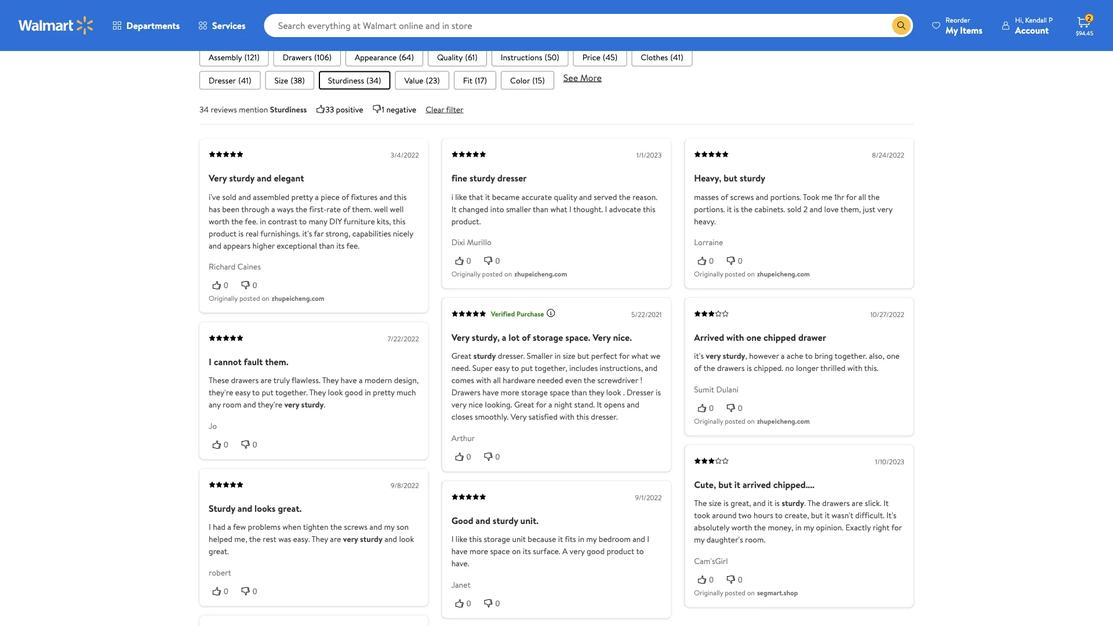 Task type: vqa. For each thing, say whether or not it's contained in the screenshot.
98's Progress Bar
no



Task type: locate. For each thing, give the bounding box(es) containing it.
chipped
[[764, 331, 797, 344]]

to up longer at the right
[[806, 351, 813, 362]]

good inside the "these drawers are truly flawless. they have a modern design, they're easy to put together. they look good in pretty much any room and they're"
[[345, 387, 363, 398]]

all inside dresser. smaller in size but perfect for what we need.  super easy to put together,  includes instructions, and comes with all hardware needed even the screwdriver  ! drawers have more storage space than they look . dresser is very nice looking.  great for a night stand.  it opens and closes smoothly.  very satisfied with this dresser.
[[494, 375, 501, 386]]

but inside . the drawers are slick. it took around two hours to create, but it wasn't difficult. it's absolutely worth the money, in my opinion. exactly right for my daughter's room.
[[812, 510, 823, 521]]

very up closes
[[452, 399, 467, 411]]

list item containing fit
[[454, 71, 497, 90]]

1 horizontal spatial pretty
[[373, 387, 395, 398]]

0 horizontal spatial them.
[[265, 355, 289, 368]]

sold inside i've sold and assembled pretty a piece of fixtures and this has been through a ways the first-rate of them. well well worth the fee. in contrast to many diy furniture kits, this product is real furnishings. it's far strong, capabilities nicely and appears higher exceptional than its fee.
[[222, 191, 237, 202]]

than inside dresser. smaller in size but perfect for what we need.  super easy to put together,  includes instructions, and comes with all hardware needed even the screwdriver  ! drawers have more storage space than they look . dresser is very nice looking.  great for a night stand.  it opens and closes smoothly.  very satisfied with this dresser.
[[572, 387, 587, 398]]

great,
[[731, 498, 752, 509]]

but right the heavy,
[[724, 172, 738, 184]]

drawers inside the "these drawers are truly flawless. they have a modern design, they're easy to put together. they look good in pretty much any room and they're"
[[231, 375, 259, 386]]

on for fine
[[505, 269, 512, 279]]

0 horizontal spatial sold
[[222, 191, 237, 202]]

strong,
[[326, 228, 351, 239]]

Search search field
[[264, 14, 914, 37]]

screws down heavy, but sturdy
[[731, 191, 754, 202]]

it's down arrived
[[695, 351, 704, 362]]

they down "flawless."
[[310, 387, 326, 398]]

and up very sturdy
[[370, 522, 382, 533]]

opinion.
[[817, 522, 844, 534]]

good
[[345, 387, 363, 398], [587, 546, 605, 557]]

we
[[651, 351, 661, 362]]

with
[[727, 331, 745, 344], [848, 363, 863, 374], [477, 375, 492, 386], [560, 411, 575, 423]]

originally for heavy,
[[695, 269, 724, 279]]

rate
[[327, 203, 341, 215]]

1 horizontal spatial it
[[597, 399, 602, 411]]

very inside dresser. smaller in size but perfect for what we need.  super easy to put together,  includes instructions, and comes with all hardware needed even the screwdriver  ! drawers have more storage space than they look . dresser is very nice looking.  great for a night stand.  it opens and closes smoothly.  very satisfied with this dresser.
[[452, 399, 467, 411]]

have inside the "these drawers are truly flawless. they have a modern design, they're easy to put together. they look good in pretty much any room and they're"
[[341, 375, 357, 386]]

quality
[[437, 51, 463, 63]]

kendall
[[1026, 15, 1048, 25]]

1 vertical spatial together.
[[276, 387, 308, 398]]

put inside dresser. smaller in size but perfect for what we need.  super easy to put together,  includes instructions, and comes with all hardware needed even the screwdriver  ! drawers have more storage space than they look . dresser is very nice looking.  great for a night stand.  it opens and closes smoothly.  very satisfied with this dresser.
[[521, 363, 533, 374]]

7/22/2022
[[388, 334, 419, 344]]

good left much
[[345, 387, 363, 398]]

good inside the i like this storage unit because it fits in my bedroom and i have more space on its surface. a very good product to have.
[[587, 546, 605, 557]]

1 vertical spatial easy
[[235, 387, 251, 398]]

2 horizontal spatial than
[[572, 387, 587, 398]]

quality
[[554, 191, 578, 202]]

0 vertical spatial easy
[[495, 363, 510, 374]]

in inside dresser. smaller in size but perfect for what we need.  super easy to put together,  includes instructions, and comes with all hardware needed even the screwdriver  ! drawers have more storage space than they look . dresser is very nice looking.  great for a night stand.  it opens and closes smoothly.  very satisfied with this dresser.
[[555, 351, 561, 362]]

1
[[382, 103, 385, 115]]

sold right cabinets.
[[788, 203, 802, 215]]

appearance
[[355, 51, 397, 63]]

of right rate
[[343, 203, 351, 215]]

it inside "i like that it became accurate quality and served the reason. it changed into smaller than what i thought. i advocate this product."
[[486, 191, 490, 202]]

0 vertical spatial its
[[337, 240, 345, 251]]

what
[[551, 203, 568, 215], [632, 351, 649, 362]]

instructions,
[[600, 363, 643, 374]]

1 horizontal spatial drawers
[[718, 363, 745, 374]]

0 vertical spatial it
[[452, 203, 457, 215]]

see more button
[[564, 71, 602, 84]]

i down the good
[[452, 534, 454, 545]]

pretty inside i've sold and assembled pretty a piece of fixtures and this has been through a ways the first-rate of them. well well worth the fee. in contrast to many diy furniture kits, this product is real furnishings. it's far strong, capabilities nicely and appears higher exceptional than its fee.
[[292, 191, 313, 202]]

its inside i've sold and assembled pretty a piece of fixtures and this has been through a ways the first-rate of them. well well worth the fee. in contrast to many diy furniture kits, this product is real furnishings. it's far strong, capabilities nicely and appears higher exceptional than its fee.
[[337, 240, 345, 251]]

list item up dresser (41)
[[200, 48, 269, 66]]

put for smaller
[[521, 363, 533, 374]]

sold
[[222, 191, 237, 202], [788, 203, 802, 215]]

i
[[570, 203, 572, 215], [605, 203, 608, 215], [209, 355, 212, 368], [209, 522, 211, 533], [452, 534, 454, 545], [648, 534, 650, 545]]

0 horizontal spatial one
[[747, 331, 762, 344]]

the up advocate at right
[[619, 191, 631, 202]]

even
[[566, 375, 582, 386]]

product inside the i like this storage unit because it fits in my bedroom and i have more space on its surface. a very good product to have.
[[607, 546, 635, 557]]

to inside i've sold and assembled pretty a piece of fixtures and this has been through a ways the first-rate of them. well well worth the fee. in contrast to many diy furniture kits, this product is real furnishings. it's far strong, capabilities nicely and appears higher exceptional than its fee.
[[299, 215, 307, 227]]

is left real
[[239, 228, 244, 239]]

a inside ", however a ache to bring together. also, one of the drawers is chipped. no longer thrilled with this."
[[782, 351, 785, 362]]

clear
[[426, 103, 445, 115]]

very down the truly
[[285, 399, 300, 411]]

together. inside the "these drawers are truly flawless. they have a modern design, they're easy to put together. they look good in pretty much any room and they're"
[[276, 387, 308, 398]]

a
[[315, 191, 319, 202], [272, 203, 275, 215], [502, 331, 507, 344], [782, 351, 785, 362], [359, 375, 363, 386], [549, 399, 553, 411], [228, 522, 231, 533]]

dresser.
[[498, 351, 525, 362], [591, 411, 618, 423]]

is inside masses of screws and portions. took me 1hr for all the portions. it is the cabinets. sold 2 and love them, just very heavy.
[[734, 203, 740, 215]]

than down far
[[319, 240, 335, 251]]

space.
[[566, 331, 591, 344]]

0 vertical spatial size
[[563, 351, 576, 362]]

0 vertical spatial great
[[452, 351, 472, 362]]

assembly (121)
[[209, 51, 260, 63]]

list item
[[200, 48, 269, 66], [274, 48, 341, 66], [346, 48, 423, 66], [428, 48, 487, 66], [492, 48, 569, 66], [574, 48, 627, 66], [632, 48, 693, 66], [200, 71, 261, 90], [265, 71, 314, 90], [319, 71, 391, 90], [395, 71, 450, 90], [454, 71, 497, 90], [501, 71, 555, 90]]

lot
[[509, 331, 520, 344]]

1 horizontal spatial 2
[[1088, 13, 1092, 23]]

1 vertical spatial sold
[[788, 203, 802, 215]]

2 like from the top
[[456, 534, 468, 545]]

0 vertical spatial one
[[747, 331, 762, 344]]

0 horizontal spatial size
[[563, 351, 576, 362]]

0 vertical spatial all
[[859, 191, 867, 202]]

i inside i had a few problems when tighten the screws and my son helped me, the rest was easy. they are
[[209, 522, 211, 533]]

1 vertical spatial pretty
[[373, 387, 395, 398]]

very right just
[[878, 203, 893, 215]]

very
[[209, 172, 227, 184], [452, 331, 470, 344], [593, 331, 611, 344], [511, 411, 527, 423]]

0 horizontal spatial worth
[[209, 215, 230, 227]]

very sturdy and elegant
[[209, 172, 304, 184]]

thought.
[[574, 203, 604, 215]]

2 vertical spatial they
[[312, 534, 328, 545]]

two
[[739, 510, 752, 521]]

originally down sumit
[[695, 416, 724, 426]]

very down looking.
[[511, 411, 527, 423]]

it inside "i like that it became accurate quality and served the reason. it changed into smaller than what i thought. i advocate this product."
[[452, 203, 457, 215]]

very sturdy
[[343, 534, 383, 545]]

and down took
[[810, 203, 823, 215]]

1 horizontal spatial worth
[[732, 522, 753, 534]]

have up have.
[[452, 546, 468, 557]]

it down heavy, but sturdy
[[728, 203, 732, 215]]

good
[[452, 514, 474, 527]]

longer
[[797, 363, 819, 374]]

the up create,
[[808, 498, 821, 509]]

list
[[200, 48, 914, 66]]

(34)
[[367, 74, 381, 86]]

2
[[1088, 13, 1092, 23], [804, 203, 808, 215]]

value (23)
[[405, 74, 440, 86]]

0 horizontal spatial together.
[[276, 387, 308, 398]]

1 vertical spatial them.
[[265, 355, 289, 368]]

list item containing clothes
[[632, 48, 693, 66]]

it's inside i've sold and assembled pretty a piece of fixtures and this has been through a ways the first-rate of them. well well worth the fee. in contrast to many diy furniture kits, this product is real furnishings. it's far strong, capabilities nicely and appears higher exceptional than its fee.
[[303, 228, 312, 239]]

1 horizontal spatial dresser
[[627, 387, 654, 398]]

easy for super
[[495, 363, 510, 374]]

exactly
[[846, 522, 872, 534]]

list item up (34)
[[346, 48, 423, 66]]

0 horizontal spatial 2
[[804, 203, 808, 215]]

originally posted on zhupeicheng.com down dulani
[[695, 416, 811, 426]]

screws up very sturdy
[[344, 522, 368, 533]]

have left 'modern'
[[341, 375, 357, 386]]

together. down the truly
[[276, 387, 308, 398]]

1 vertical spatial storage
[[522, 387, 548, 398]]

the right ways
[[296, 203, 308, 215]]

its down strong,
[[337, 240, 345, 251]]

list item containing drawers
[[274, 48, 341, 66]]

verified
[[491, 309, 515, 319]]

1 vertical spatial all
[[494, 375, 501, 386]]

drawers down the i cannot fault them. at bottom
[[231, 375, 259, 386]]

on inside the i like this storage unit because it fits in my bedroom and i have more space on its surface. a very good product to have.
[[512, 546, 521, 557]]

portions. up cabinets.
[[771, 191, 802, 202]]

1 horizontal spatial .
[[624, 387, 625, 398]]

0 horizontal spatial it
[[452, 203, 457, 215]]

1 horizontal spatial what
[[632, 351, 649, 362]]

1 horizontal spatial all
[[859, 191, 867, 202]]

1 horizontal spatial look
[[399, 534, 414, 545]]

1 vertical spatial space
[[490, 546, 510, 557]]

like for good
[[456, 534, 468, 545]]

0 horizontal spatial dresser.
[[498, 351, 525, 362]]

great. inside and look great.
[[209, 546, 229, 557]]

very inside masses of screws and portions. took me 1hr for all the portions. it is the cabinets. sold 2 and love them, just very heavy.
[[878, 203, 893, 215]]

1 horizontal spatial the
[[808, 498, 821, 509]]

list item containing instructions
[[492, 48, 569, 66]]

list item containing price
[[574, 48, 627, 66]]

0 vertical spatial good
[[345, 387, 363, 398]]

0 vertical spatial worth
[[209, 215, 230, 227]]

1 like from the top
[[456, 191, 467, 202]]

great up satisfied
[[515, 399, 535, 411]]

has
[[209, 203, 220, 215]]

0 horizontal spatial drawers
[[231, 375, 259, 386]]

love
[[825, 203, 839, 215]]

zhupeicheng.com for one
[[758, 416, 811, 426]]

0 horizontal spatial product
[[209, 228, 237, 239]]

i like that it became accurate quality and served the reason. it changed into smaller than what i thought. i advocate this product.
[[452, 191, 658, 227]]

1 horizontal spatial more
[[501, 387, 520, 398]]

0 vertical spatial dresser.
[[498, 351, 525, 362]]

this down reason.
[[643, 203, 656, 215]]

1 horizontal spatial put
[[521, 363, 533, 374]]

and inside "i like that it became accurate quality and served the reason. it changed into smaller than what i thought. i advocate this product."
[[580, 191, 592, 202]]

together. up thrilled on the bottom
[[835, 351, 868, 362]]

to inside ", however a ache to bring together. also, one of the drawers is chipped. no longer thrilled with this."
[[806, 351, 813, 362]]

list item down drawers (106) at the left top of the page
[[265, 71, 314, 90]]

zhupeicheng.com for sturdy
[[758, 269, 811, 279]]

one inside ", however a ache to bring together. also, one of the drawers is chipped. no longer thrilled with this."
[[887, 351, 900, 362]]

are left the truly
[[261, 375, 272, 386]]

more down good and sturdy unit.
[[470, 546, 489, 557]]

it up great,
[[735, 478, 741, 491]]

richard
[[209, 261, 236, 272]]

0 horizontal spatial easy
[[235, 387, 251, 398]]

of right piece at the left top
[[342, 191, 349, 202]]

fixtures
[[351, 191, 378, 202]]

2 horizontal spatial are
[[852, 498, 864, 509]]

easy for they're
[[235, 387, 251, 398]]

satisfied
[[529, 411, 558, 423]]

sturdy
[[209, 502, 235, 515]]

piece
[[321, 191, 340, 202]]

2 vertical spatial .
[[805, 498, 806, 509]]

than down accurate
[[533, 203, 549, 215]]

0 horizontal spatial the
[[695, 498, 707, 509]]

posted for it
[[725, 588, 746, 598]]

worth down two
[[732, 522, 753, 534]]

is down we
[[656, 387, 661, 398]]

they're down the "these"
[[209, 387, 233, 398]]

0 horizontal spatial it's
[[303, 228, 312, 239]]

dresser. down opens
[[591, 411, 618, 423]]

1 vertical spatial product
[[607, 546, 635, 557]]

it
[[452, 203, 457, 215], [597, 399, 602, 411], [884, 498, 889, 509]]

it inside . the drawers are slick. it took around two hours to create, but it wasn't difficult. it's absolutely worth the money, in my opinion. exactly right for my daughter's room.
[[825, 510, 830, 521]]

and inside and look great.
[[385, 534, 397, 545]]

0 vertical spatial portions.
[[771, 191, 802, 202]]

i left cannot
[[209, 355, 212, 368]]

on for arrived
[[748, 416, 755, 426]]

to up the hardware
[[512, 363, 519, 374]]

0 vertical spatial sturdiness
[[328, 74, 364, 86]]

all up just
[[859, 191, 867, 202]]

1 vertical spatial have
[[483, 387, 499, 398]]

originally for very
[[209, 293, 238, 303]]

in right fits
[[579, 534, 585, 545]]

for inside . the drawers are slick. it took around two hours to create, but it wasn't difficult. it's absolutely worth the money, in my opinion. exactly right for my daughter's room.
[[892, 522, 903, 534]]

0 horizontal spatial great
[[452, 351, 472, 362]]

for right 1hr
[[847, 191, 857, 202]]

originally down richard
[[209, 293, 238, 303]]

in inside i've sold and assembled pretty a piece of fixtures and this has been through a ways the first-rate of them. well well worth the fee. in contrast to many diy furniture kits, this product is real furnishings. it's far strong, capabilities nicely and appears higher exceptional than its fee.
[[260, 215, 266, 227]]

easy up room
[[235, 387, 251, 398]]

originally posted on zhupeicheng.com down caines
[[209, 293, 325, 303]]

originally down cam'sgirl
[[695, 588, 724, 598]]

2 down took
[[804, 203, 808, 215]]

2 horizontal spatial drawers
[[823, 498, 851, 509]]

storage
[[533, 331, 564, 344], [522, 387, 548, 398], [484, 534, 511, 545]]

(121)
[[245, 51, 260, 63]]

richard caines
[[209, 261, 261, 272]]

originally posted on zhupeicheng.com up verified
[[452, 269, 568, 279]]

to inside the "these drawers are truly flawless. they have a modern design, they're easy to put together. they look good in pretty much any room and they're"
[[252, 387, 260, 398]]

0 vertical spatial drawers
[[718, 363, 745, 374]]

very inside the i like this storage unit because it fits in my bedroom and i have more space on its surface. a very good product to have.
[[570, 546, 585, 557]]

like right "i"
[[456, 191, 467, 202]]

0 horizontal spatial (41)
[[238, 74, 252, 86]]

list item containing assembly
[[200, 48, 269, 66]]

are
[[261, 375, 272, 386], [852, 498, 864, 509], [330, 534, 341, 545]]

size
[[275, 74, 288, 86]]

the inside . the drawers are slick. it took around two hours to create, but it wasn't difficult. it's absolutely worth the money, in my opinion. exactly right for my daughter's room.
[[755, 522, 766, 534]]

served
[[594, 191, 617, 202]]

drawers down the 'comes'
[[452, 387, 481, 398]]

(38)
[[291, 74, 305, 86]]

this down the good
[[470, 534, 482, 545]]

fit
[[463, 74, 473, 86]]

put up the hardware
[[521, 363, 533, 374]]

dresser down assembly
[[209, 74, 236, 86]]

1 vertical spatial put
[[262, 387, 274, 398]]

sold up been
[[222, 191, 237, 202]]

1 vertical spatial good
[[587, 546, 605, 557]]

. inside dresser. smaller in size but perfect for what we need.  super easy to put together,  includes instructions, and comes with all hardware needed even the screwdriver  ! drawers have more storage space than they look . dresser is very nice looking.  great for a night stand.  it opens and closes smoothly.  very satisfied with this dresser.
[[624, 387, 625, 398]]

are inside i had a few problems when tighten the screws and my son helped me, the rest was easy. they are
[[330, 534, 341, 545]]

verified purchase information image
[[547, 309, 556, 318]]

like inside the i like this storage unit because it fits in my bedroom and i have more space on its surface. a very good product to have.
[[456, 534, 468, 545]]

dresser
[[209, 74, 236, 86], [627, 387, 654, 398]]

on for very
[[262, 293, 270, 303]]

1 vertical spatial dresser.
[[591, 411, 618, 423]]

space up night
[[550, 387, 570, 398]]

1 horizontal spatial them.
[[352, 203, 372, 215]]

storage up smaller
[[533, 331, 564, 344]]

easy inside dresser. smaller in size but perfect for what we need.  super easy to put together,  includes instructions, and comes with all hardware needed even the screwdriver  ! drawers have more storage space than they look . dresser is very nice looking.  great for a night stand.  it opens and closes smoothly.  very satisfied with this dresser.
[[495, 363, 510, 374]]

list item up (38)
[[274, 48, 341, 66]]

0 horizontal spatial put
[[262, 387, 274, 398]]

Walmart Site-Wide search field
[[264, 14, 914, 37]]

it inside . the drawers are slick. it took around two hours to create, but it wasn't difficult. it's absolutely worth the money, in my opinion. exactly right for my daughter's room.
[[884, 498, 889, 509]]

1 horizontal spatial it's
[[695, 351, 704, 362]]

space down good and sturdy unit.
[[490, 546, 510, 557]]

0 horizontal spatial all
[[494, 375, 501, 386]]

is
[[734, 203, 740, 215], [239, 228, 244, 239], [747, 363, 752, 374], [656, 387, 661, 398], [724, 498, 729, 509], [775, 498, 780, 509]]

daughter's
[[707, 534, 744, 546]]

2 vertical spatial than
[[572, 387, 587, 398]]

0 horizontal spatial its
[[337, 240, 345, 251]]

originally for cute,
[[695, 588, 724, 598]]

truly
[[274, 375, 290, 386]]

put down the truly
[[262, 387, 274, 398]]

see
[[564, 71, 579, 84]]

1 vertical spatial drawers
[[231, 375, 259, 386]]

, however a ache to bring together. also, one of the drawers is chipped. no longer thrilled with this.
[[695, 351, 900, 374]]

very down arrived
[[706, 351, 721, 362]]

0 horizontal spatial they're
[[209, 387, 233, 398]]

easy
[[495, 363, 510, 374], [235, 387, 251, 398]]

the
[[695, 498, 707, 509], [808, 498, 821, 509]]

in down 'modern'
[[365, 387, 371, 398]]

0 horizontal spatial pretty
[[292, 191, 313, 202]]

0 horizontal spatial are
[[261, 375, 272, 386]]

frequent
[[200, 23, 236, 35]]

but inside dresser. smaller in size but perfect for what we need.  super easy to put together,  includes instructions, and comes with all hardware needed even the screwdriver  ! drawers have more storage space than they look . dresser is very nice looking.  great for a night stand.  it opens and closes smoothly.  very satisfied with this dresser.
[[578, 351, 590, 362]]

1 vertical spatial portions.
[[695, 203, 726, 215]]

1 vertical spatial like
[[456, 534, 468, 545]]

like inside "i like that it became accurate quality and served the reason. it changed into smaller than what i thought. i advocate this product."
[[456, 191, 467, 202]]

1 the from the left
[[695, 498, 707, 509]]

purchase
[[517, 309, 544, 319]]

product up appears
[[209, 228, 237, 239]]

2 vertical spatial are
[[330, 534, 341, 545]]

put inside the "these drawers are truly flawless. they have a modern design, they're easy to put together. they look good in pretty much any room and they're"
[[262, 387, 274, 398]]

appearance (64)
[[355, 51, 414, 63]]

to down fault
[[252, 387, 260, 398]]

perfect
[[592, 351, 618, 362]]

1 vertical spatial it
[[597, 399, 602, 411]]

put
[[521, 363, 533, 374], [262, 387, 274, 398]]

1 vertical spatial than
[[319, 240, 335, 251]]

value
[[405, 74, 424, 86]]

the down hours
[[755, 522, 766, 534]]

it's left far
[[303, 228, 312, 239]]

1 vertical spatial what
[[632, 351, 649, 362]]

on for heavy,
[[748, 269, 755, 279]]

it right slick.
[[884, 498, 889, 509]]

1 horizontal spatial well
[[390, 203, 404, 215]]

1 well from the left
[[374, 203, 388, 215]]

list item down instructions (50)
[[501, 71, 555, 90]]

1 horizontal spatial than
[[533, 203, 549, 215]]

originally down 'dixi murillo'
[[452, 269, 481, 279]]

but up includes at the bottom right of page
[[578, 351, 590, 362]]

it left fits
[[559, 534, 563, 545]]

pretty down 'modern'
[[373, 387, 395, 398]]

1 horizontal spatial sturdiness
[[328, 74, 364, 86]]

1 horizontal spatial fee.
[[347, 240, 360, 251]]

list item up fit
[[428, 48, 487, 66]]

originally posted on zhupeicheng.com for dresser
[[452, 269, 568, 279]]

1 horizontal spatial screws
[[731, 191, 754, 202]]

0 horizontal spatial space
[[490, 546, 510, 557]]

(41) down (121)
[[238, 74, 252, 86]]

for down it's
[[892, 522, 903, 534]]

instructions (50)
[[501, 51, 560, 63]]

and up few at the left of the page
[[238, 502, 253, 515]]

0 vertical spatial .
[[624, 387, 625, 398]]

that
[[469, 191, 484, 202]]

1 horizontal spatial easy
[[495, 363, 510, 374]]

(41) inside list
[[671, 51, 684, 63]]

2 horizontal spatial look
[[607, 387, 622, 398]]

0 vertical spatial drawers
[[283, 51, 312, 63]]

was
[[279, 534, 291, 545]]

great
[[452, 351, 472, 362], [515, 399, 535, 411]]

1 horizontal spatial together.
[[835, 351, 868, 362]]

advocate
[[610, 203, 642, 215]]

they right "flawless."
[[322, 375, 339, 386]]

list item containing value
[[395, 71, 450, 90]]

originally posted on zhupeicheng.com for sturdy
[[695, 269, 811, 279]]

because
[[528, 534, 557, 545]]

2 well from the left
[[390, 203, 404, 215]]

this inside the i like this storage unit because it fits in my bedroom and i have more space on its surface. a very good product to have.
[[470, 534, 482, 545]]

great inside dresser. smaller in size but perfect for what we need.  super easy to put together,  includes instructions, and comes with all hardware needed even the screwdriver  ! drawers have more storage space than they look . dresser is very nice looking.  great for a night stand.  it opens and closes smoothly.  very satisfied with this dresser.
[[515, 399, 535, 411]]

2 vertical spatial storage
[[484, 534, 511, 545]]

them. up the truly
[[265, 355, 289, 368]]

1 vertical spatial more
[[470, 546, 489, 557]]

them. inside i've sold and assembled pretty a piece of fixtures and this has been through a ways the first-rate of them. well well worth the fee. in contrast to many diy furniture kits, this product is real furnishings. it's far strong, capabilities nicely and appears higher exceptional than its fee.
[[352, 203, 372, 215]]

0 horizontal spatial more
[[470, 546, 489, 557]]

easy inside the "these drawers are truly flawless. they have a modern design, they're easy to put together. they look good in pretty much any room and they're"
[[235, 387, 251, 398]]

list containing assembly
[[200, 48, 914, 66]]

its inside the i like this storage unit because it fits in my bedroom and i have more space on its surface. a very good product to have.
[[523, 546, 531, 557]]

my inside i had a few problems when tighten the screws and my son helped me, the rest was easy. they are
[[384, 522, 395, 533]]

size up around
[[709, 498, 722, 509]]

1 vertical spatial dresser
[[627, 387, 654, 398]]

1 horizontal spatial one
[[887, 351, 900, 362]]

my down absolutely
[[695, 534, 705, 546]]

easy.
[[293, 534, 310, 545]]

i cannot fault them.
[[209, 355, 289, 368]]

posted for sturdy
[[725, 269, 746, 279]]

all left the hardware
[[494, 375, 501, 386]]

originally for fine
[[452, 269, 481, 279]]

storage inside dresser. smaller in size but perfect for what we need.  super easy to put together,  includes instructions, and comes with all hardware needed even the screwdriver  ! drawers have more storage space than they look . dresser is very nice looking.  great for a night stand.  it opens and closes smoothly.  very satisfied with this dresser.
[[522, 387, 548, 398]]

0 horizontal spatial have
[[341, 375, 357, 386]]

in
[[260, 215, 266, 227], [555, 351, 561, 362], [365, 387, 371, 398], [796, 522, 802, 534], [579, 534, 585, 545]]

0 vertical spatial they're
[[209, 387, 233, 398]]

1 vertical spatial one
[[887, 351, 900, 362]]

around
[[713, 510, 737, 521]]

!
[[641, 375, 643, 386]]

0 vertical spatial together.
[[835, 351, 868, 362]]

(41) inside see more list
[[238, 74, 252, 86]]

see more list
[[200, 71, 914, 90]]

size
[[563, 351, 576, 362], [709, 498, 722, 509]]

color
[[511, 74, 530, 86]]

any
[[209, 399, 221, 411]]

worth
[[209, 215, 230, 227], [732, 522, 753, 534]]

and up 'through' at top
[[239, 191, 251, 202]]

1 vertical spatial are
[[852, 498, 864, 509]]

with left this.
[[848, 363, 863, 374]]

than inside i've sold and assembled pretty a piece of fixtures and this has been through a ways the first-rate of them. well well worth the fee. in contrast to many diy furniture kits, this product is real furnishings. it's far strong, capabilities nicely and appears higher exceptional than its fee.
[[319, 240, 335, 251]]

2 vertical spatial drawers
[[823, 498, 851, 509]]

2 the from the left
[[808, 498, 821, 509]]

drawers inside ", however a ache to bring together. also, one of the drawers is chipped. no longer thrilled with this."
[[718, 363, 745, 374]]

1 horizontal spatial its
[[523, 546, 531, 557]]

list item containing size
[[265, 71, 314, 90]]



Task type: describe. For each thing, give the bounding box(es) containing it.
dulani
[[717, 384, 739, 395]]

0 vertical spatial they
[[322, 375, 339, 386]]

verified purchase
[[491, 309, 544, 319]]

look inside the "these drawers are truly flawless. they have a modern design, they're easy to put together. they look good in pretty much any room and they're"
[[328, 387, 343, 398]]

and inside the i like this storage unit because it fits in my bedroom and i have more space on its surface. a very good product to have.
[[633, 534, 646, 545]]

and left appears
[[209, 240, 222, 251]]

and down we
[[645, 363, 658, 374]]

a left lot
[[502, 331, 507, 344]]

accurate
[[522, 191, 552, 202]]

of inside ", however a ache to bring together. also, one of the drawers is chipped. no longer thrilled with this."
[[695, 363, 702, 374]]

posted for dresser
[[482, 269, 503, 279]]

of right lot
[[522, 331, 531, 344]]

been
[[222, 203, 240, 215]]

color (15)
[[511, 74, 545, 86]]

9/8/2022
[[391, 481, 419, 491]]

list item containing appearance
[[346, 48, 423, 66]]

mention
[[239, 103, 268, 115]]

unit
[[513, 534, 526, 545]]

my
[[946, 23, 959, 36]]

are inside . the drawers are slick. it took around two hours to create, but it wasn't difficult. it's absolutely worth the money, in my opinion. exactly right for my daughter's room.
[[852, 498, 864, 509]]

the inside "i like that it became accurate quality and served the reason. it changed into smaller than what i thought. i advocate this product."
[[619, 191, 631, 202]]

in inside . the drawers are slick. it took around two hours to create, but it wasn't difficult. it's absolutely worth the money, in my opinion. exactly right for my daughter's room.
[[796, 522, 802, 534]]

this up nicely
[[393, 215, 406, 227]]

(23)
[[426, 74, 440, 86]]

my inside the i like this storage unit because it fits in my bedroom and i have more space on its surface. a very good product to have.
[[587, 534, 597, 545]]

hardware
[[503, 375, 536, 386]]

unit.
[[521, 514, 539, 527]]

had
[[213, 522, 226, 533]]

1 horizontal spatial size
[[709, 498, 722, 509]]

originally for arrived
[[695, 416, 724, 426]]

a left ways
[[272, 203, 275, 215]]

real
[[246, 228, 259, 239]]

a inside dresser. smaller in size but perfect for what we need.  super easy to put together,  includes instructions, and comes with all hardware needed even the screwdriver  ! drawers have more storage space than they look . dresser is very nice looking.  great for a night stand.  it opens and closes smoothly.  very satisfied with this dresser.
[[549, 399, 553, 411]]

is inside i've sold and assembled pretty a piece of fixtures and this has been through a ways the first-rate of them. well well worth the fee. in contrast to many diy furniture kits, this product is real furnishings. it's far strong, capabilities nicely and appears higher exceptional than its fee.
[[239, 228, 244, 239]]

in inside the i like this storage unit because it fits in my bedroom and i have more space on its surface. a very good product to have.
[[579, 534, 585, 545]]

10/27/2022
[[871, 310, 905, 320]]

search icon image
[[898, 21, 907, 30]]

very up perfect
[[593, 331, 611, 344]]

34
[[200, 103, 209, 115]]

dresser (41)
[[209, 74, 252, 86]]

originally posted on zhupeicheng.com for one
[[695, 416, 811, 426]]

0 vertical spatial fee.
[[245, 215, 258, 227]]

screws inside masses of screws and portions. took me 1hr for all the portions. it is the cabinets. sold 2 and love them, just very heavy.
[[731, 191, 754, 202]]

pretty inside the "these drawers are truly flawless. they have a modern design, they're easy to put together. they look good in pretty much any room and they're"
[[373, 387, 395, 398]]

(15)
[[533, 74, 545, 86]]

i down quality on the top of page
[[570, 203, 572, 215]]

me,
[[235, 534, 247, 545]]

the left cabinets.
[[741, 203, 753, 215]]

stand.
[[575, 399, 595, 411]]

dresser inside dresser. smaller in size but perfect for what we need.  super easy to put together,  includes instructions, and comes with all hardware needed even the screwdriver  ! drawers have more storage space than they look . dresser is very nice looking.  great for a night stand.  it opens and closes smoothly.  very satisfied with this dresser.
[[627, 387, 654, 398]]

services button
[[189, 12, 255, 39]]

0 horizontal spatial portions.
[[695, 203, 726, 215]]

took
[[804, 191, 820, 202]]

and inside the "these drawers are truly flawless. they have a modern design, they're easy to put together. they look good in pretty much any room and they're"
[[244, 399, 256, 411]]

with down night
[[560, 411, 575, 423]]

the right tighten
[[330, 522, 342, 533]]

$94.45
[[1077, 29, 1094, 37]]

what inside "i like that it became accurate quality and served the reason. it changed into smaller than what i thought. i advocate this product."
[[551, 203, 568, 215]]

have inside dresser. smaller in size but perfect for what we need.  super easy to put together,  includes instructions, and comes with all hardware needed even the screwdriver  ! drawers have more storage space than they look . dresser is very nice looking.  great for a night stand.  it opens and closes smoothly.  very satisfied with this dresser.
[[483, 387, 499, 398]]

of inside masses of screws and portions. took me 1hr for all the portions. it is the cabinets. sold 2 and love them, just very heavy.
[[721, 191, 729, 202]]

originally posted on zhupeicheng.com for and
[[209, 293, 325, 303]]

the inside ", however a ache to bring together. also, one of the drawers is chipped. no longer thrilled with this."
[[704, 363, 716, 374]]

looks
[[255, 502, 276, 515]]

like for fine
[[456, 191, 467, 202]]

p
[[1049, 15, 1054, 25]]

night
[[555, 399, 573, 411]]

1 horizontal spatial dresser.
[[591, 411, 618, 423]]

me
[[822, 191, 833, 202]]

cute,
[[695, 478, 717, 491]]

no
[[786, 363, 795, 374]]

modern
[[365, 375, 392, 386]]

a inside i had a few problems when tighten the screws and my son helped me, the rest was easy. they are
[[228, 522, 231, 533]]

is inside dresser. smaller in size but perfect for what we need.  super easy to put together,  includes instructions, and comes with all hardware needed even the screwdriver  ! drawers have more storage space than they look . dresser is very nice looking.  great for a night stand.  it opens and closes smoothly.  very satisfied with this dresser.
[[656, 387, 661, 398]]

furnishings.
[[261, 228, 301, 239]]

room.
[[746, 534, 766, 546]]

very up i've
[[209, 172, 227, 184]]

are inside the "these drawers are truly flawless. they have a modern design, they're easy to put together. they look good in pretty much any room and they're"
[[261, 375, 272, 386]]

arrived
[[695, 331, 725, 344]]

see more
[[564, 71, 602, 84]]

for up satisfied
[[536, 399, 547, 411]]

the right me,
[[249, 534, 261, 545]]

product inside i've sold and assembled pretty a piece of fixtures and this has been through a ways the first-rate of them. well well worth the fee. in contrast to many diy furniture kits, this product is real furnishings. it's far strong, capabilities nicely and appears higher exceptional than its fee.
[[209, 228, 237, 239]]

to inside the i like this storage unit because it fits in my bedroom and i have more space on its surface. a very good product to have.
[[637, 546, 644, 557]]

0 vertical spatial storage
[[533, 331, 564, 344]]

drawer
[[799, 331, 827, 344]]

sold inside masses of screws and portions. took me 1hr for all the portions. it is the cabinets. sold 2 and love them, just very heavy.
[[788, 203, 802, 215]]

in inside the "these drawers are truly flawless. they have a modern design, they're easy to put together. they look good in pretty much any room and they're"
[[365, 387, 371, 398]]

sturdiness (34)
[[328, 74, 381, 86]]

(41) for clothes (41)
[[671, 51, 684, 63]]

much
[[397, 387, 416, 398]]

and look great.
[[209, 534, 414, 557]]

very inside dresser. smaller in size but perfect for what we need.  super easy to put together,  includes instructions, and comes with all hardware needed even the screwdriver  ! drawers have more storage space than they look . dresser is very nice looking.  great for a night stand.  it opens and closes smoothly.  very satisfied with this dresser.
[[511, 411, 527, 423]]

segmart.shop
[[758, 588, 799, 598]]

1 vertical spatial it's
[[695, 351, 704, 362]]

have.
[[452, 558, 470, 570]]

and up cabinets.
[[756, 191, 769, 202]]

i down served
[[605, 203, 608, 215]]

look inside dresser. smaller in size but perfect for what we need.  super easy to put together,  includes instructions, and comes with all hardware needed even the screwdriver  ! drawers have more storage space than they look . dresser is very nice looking.  great for a night stand.  it opens and closes smoothly.  very satisfied with this dresser.
[[607, 387, 622, 398]]

more inside dresser. smaller in size but perfect for what we need.  super easy to put together,  includes instructions, and comes with all hardware needed even the screwdriver  ! drawers have more storage space than they look . dresser is very nice looking.  great for a night stand.  it opens and closes smoothly.  very satisfied with this dresser.
[[501, 387, 520, 398]]

heavy, but sturdy
[[695, 172, 766, 184]]

list item containing sturdiness
[[319, 71, 391, 90]]

reviews
[[211, 103, 237, 115]]

diy
[[330, 215, 342, 227]]

list item containing quality
[[428, 48, 487, 66]]

and right the good
[[476, 514, 491, 527]]

sturdiness inside list item
[[328, 74, 364, 86]]

arrived
[[743, 478, 772, 491]]

have inside the i like this storage unit because it fits in my bedroom and i have more space on its surface. a very good product to have.
[[452, 546, 468, 557]]

quality (61)
[[437, 51, 478, 63]]

it up hours
[[768, 498, 773, 509]]

is up the "money,"
[[775, 498, 780, 509]]

wasn't
[[832, 510, 854, 521]]

list item containing color
[[501, 71, 555, 90]]

. inside . the drawers are slick. it took around two hours to create, but it wasn't difficult. it's absolutely worth the money, in my opinion. exactly right for my daughter's room.
[[805, 498, 806, 509]]

for up instructions,
[[620, 351, 630, 362]]

with inside ", however a ache to bring together. also, one of the drawers is chipped. no longer thrilled with this."
[[848, 363, 863, 374]]

storage inside the i like this storage unit because it fits in my bedroom and i have more space on its surface. a very good product to have.
[[484, 534, 511, 545]]

space inside dresser. smaller in size but perfect for what we need.  super easy to put together,  includes instructions, and comes with all hardware needed even the screwdriver  ! drawers have more storage space than they look . dresser is very nice looking.  great for a night stand.  it opens and closes smoothly.  very satisfied with this dresser.
[[550, 387, 570, 398]]

robert
[[209, 567, 231, 579]]

more inside the i like this storage unit because it fits in my bedroom and i have more space on its surface. a very good product to have.
[[470, 546, 489, 557]]

the inside . the drawers are slick. it took around two hours to create, but it wasn't difficult. it's absolutely worth the money, in my opinion. exactly right for my daughter's room.
[[808, 498, 821, 509]]

(61)
[[465, 51, 478, 63]]

worth inside . the drawers are slick. it took around two hours to create, but it wasn't difficult. it's absolutely worth the money, in my opinion. exactly right for my daughter's room.
[[732, 522, 753, 534]]

positive
[[336, 103, 364, 115]]

0 vertical spatial 2
[[1088, 13, 1092, 23]]

them,
[[841, 203, 862, 215]]

posted for one
[[725, 416, 746, 426]]

fault
[[244, 355, 263, 368]]

0 horizontal spatial .
[[324, 399, 326, 411]]

smoothly.
[[475, 411, 509, 423]]

elegant
[[274, 172, 304, 184]]

sturdy,
[[472, 331, 500, 344]]

opens
[[604, 399, 625, 411]]

size inside dresser. smaller in size but perfect for what we need.  super easy to put together,  includes instructions, and comes with all hardware needed even the screwdriver  ! drawers have more storage space than they look . dresser is very nice looking.  great for a night stand.  it opens and closes smoothly.  very satisfied with this dresser.
[[563, 351, 576, 362]]

and inside i had a few problems when tighten the screws and my son helped me, the rest was easy. they are
[[370, 522, 382, 533]]

sturdy and looks great.
[[209, 502, 302, 515]]

worth inside i've sold and assembled pretty a piece of fixtures and this has been through a ways the first-rate of them. well well worth the fee. in contrast to many diy furniture kits, this product is real furnishings. it's far strong, capabilities nicely and appears higher exceptional than its fee.
[[209, 215, 230, 227]]

zhupeicheng.com for and
[[272, 293, 325, 303]]

is inside ", however a ache to bring together. also, one of the drawers is chipped. no longer thrilled with this."
[[747, 363, 752, 374]]

all inside masses of screws and portions. took me 1hr for all the portions. it is the cabinets. sold 2 and love them, just very heavy.
[[859, 191, 867, 202]]

bring
[[815, 351, 834, 362]]

this right fixtures
[[394, 191, 407, 202]]

fits
[[565, 534, 577, 545]]

ache
[[787, 351, 804, 362]]

1 vertical spatial sturdiness
[[270, 103, 307, 115]]

for inside masses of screws and portions. took me 1hr for all the portions. it is the cabinets. sold 2 and love them, just very heavy.
[[847, 191, 857, 202]]

mentions
[[239, 23, 276, 35]]

with down super
[[477, 375, 492, 386]]

than inside "i like that it became accurate quality and served the reason. it changed into smaller than what i thought. i advocate this product."
[[533, 203, 549, 215]]

my down create,
[[804, 522, 815, 534]]

posted for and
[[240, 293, 260, 303]]

this inside "i like that it became accurate quality and served the reason. it changed into smaller than what i thought. i advocate this product."
[[643, 203, 656, 215]]

zhupeicheng.com for dresser
[[515, 269, 568, 279]]

very up great sturdy
[[452, 331, 470, 344]]

to inside . the drawers are slick. it took around two hours to create, but it wasn't difficult. it's absolutely worth the money, in my opinion. exactly right for my daughter's room.
[[776, 510, 783, 521]]

chipped.
[[754, 363, 784, 374]]

size (38)
[[275, 74, 305, 86]]

1 horizontal spatial portions.
[[771, 191, 802, 202]]

nicely
[[393, 228, 414, 239]]

son
[[397, 522, 409, 533]]

also,
[[870, 351, 885, 362]]

very right easy.
[[343, 534, 358, 545]]

screws inside i had a few problems when tighten the screws and my son helped me, the rest was easy. they are
[[344, 522, 368, 533]]

capabilities
[[353, 228, 391, 239]]

it inside masses of screws and portions. took me 1hr for all the portions. it is the cabinets. sold 2 and love them, just very heavy.
[[728, 203, 732, 215]]

a inside the "these drawers are truly flawless. they have a modern design, they're easy to put together. they look good in pretty much any room and they're"
[[359, 375, 363, 386]]

33 positive
[[326, 103, 364, 115]]

1 vertical spatial they're
[[258, 399, 283, 411]]

dresser inside list item
[[209, 74, 236, 86]]

and up hours
[[754, 498, 766, 509]]

and right fixtures
[[380, 191, 392, 202]]

cam'sgirl
[[695, 556, 728, 567]]

look inside and look great.
[[399, 534, 414, 545]]

2 inside masses of screws and portions. took me 1hr for all the portions. it is the cabinets. sold 2 and love them, just very heavy.
[[804, 203, 808, 215]]

it inside the i like this storage unit because it fits in my bedroom and i have more space on its surface. a very good product to have.
[[559, 534, 563, 545]]

fine sturdy dresser
[[452, 172, 527, 184]]

it inside dresser. smaller in size but perfect for what we need.  super easy to put together,  includes instructions, and comes with all hardware needed even the screwdriver  ! drawers have more storage space than they look . dresser is very nice looking.  great for a night stand.  it opens and closes smoothly.  very satisfied with this dresser.
[[597, 399, 602, 411]]

1 vertical spatial they
[[310, 387, 326, 398]]

what inside dresser. smaller in size but perfect for what we need.  super easy to put together,  includes instructions, and comes with all hardware needed even the screwdriver  ! drawers have more storage space than they look . dresser is very nice looking.  great for a night stand.  it opens and closes smoothly.  very satisfied with this dresser.
[[632, 351, 649, 362]]

with up it's very sturdy
[[727, 331, 745, 344]]

i've
[[209, 191, 220, 202]]

drawers inside dresser. smaller in size but perfect for what we need.  super easy to put together,  includes instructions, and comes with all hardware needed even the screwdriver  ! drawers have more storage space than they look . dresser is very nice looking.  great for a night stand.  it opens and closes smoothly.  very satisfied with this dresser.
[[452, 387, 481, 398]]

space inside the i like this storage unit because it fits in my bedroom and i have more space on its surface. a very good product to have.
[[490, 546, 510, 557]]

i right bedroom
[[648, 534, 650, 545]]

walmart image
[[19, 16, 94, 35]]

1/10/2023
[[876, 457, 905, 467]]

arrived with one chipped drawer
[[695, 331, 827, 344]]

0 vertical spatial great.
[[278, 502, 302, 515]]

the down been
[[231, 215, 243, 227]]

on for cute,
[[748, 588, 755, 598]]

to inside dresser. smaller in size but perfect for what we need.  super easy to put together,  includes instructions, and comes with all hardware needed even the screwdriver  ! drawers have more storage space than they look . dresser is very nice looking.  great for a night stand.  it opens and closes smoothly.  very satisfied with this dresser.
[[512, 363, 519, 374]]

the up just
[[869, 191, 880, 202]]

the inside dresser. smaller in size but perfect for what we need.  super easy to put together,  includes instructions, and comes with all hardware needed even the screwdriver  ! drawers have more storage space than they look . dresser is very nice looking.  great for a night stand.  it opens and closes smoothly.  very satisfied with this dresser.
[[584, 375, 596, 386]]

and right opens
[[627, 399, 640, 411]]

(45)
[[603, 51, 618, 63]]

absolutely
[[695, 522, 730, 534]]

put for drawers
[[262, 387, 274, 398]]

includes
[[570, 363, 598, 374]]

this inside dresser. smaller in size but perfect for what we need.  super easy to put together,  includes instructions, and comes with all hardware needed even the screwdriver  ! drawers have more storage space than they look . dresser is very nice looking.  great for a night stand.  it opens and closes smoothly.  very satisfied with this dresser.
[[577, 411, 589, 423]]

kits,
[[377, 215, 391, 227]]

price
[[583, 51, 601, 63]]

0 horizontal spatial drawers
[[283, 51, 312, 63]]

(41) for dresser (41)
[[238, 74, 252, 86]]

list item containing dresser
[[200, 71, 261, 90]]

a up first-
[[315, 191, 319, 202]]

together. inside ", however a ache to bring together. also, one of the drawers is chipped. no longer thrilled with this."
[[835, 351, 868, 362]]

negative
[[387, 103, 417, 115]]

account
[[1016, 23, 1050, 36]]

very sturdy .
[[285, 399, 326, 411]]

price (45)
[[583, 51, 618, 63]]

changed
[[459, 203, 489, 215]]

fit (17)
[[463, 74, 487, 86]]

just
[[864, 203, 876, 215]]

design,
[[394, 375, 419, 386]]

drawers inside . the drawers are slick. it took around two hours to create, but it wasn't difficult. it's absolutely worth the money, in my opinion. exactly right for my daughter's room.
[[823, 498, 851, 509]]

i had a few problems when tighten the screws and my son helped me, the rest was easy. they are
[[209, 522, 409, 545]]

is up around
[[724, 498, 729, 509]]

but right cute,
[[719, 478, 733, 491]]

34 reviews mention sturdiness
[[200, 103, 307, 115]]

and up assembled
[[257, 172, 272, 184]]



